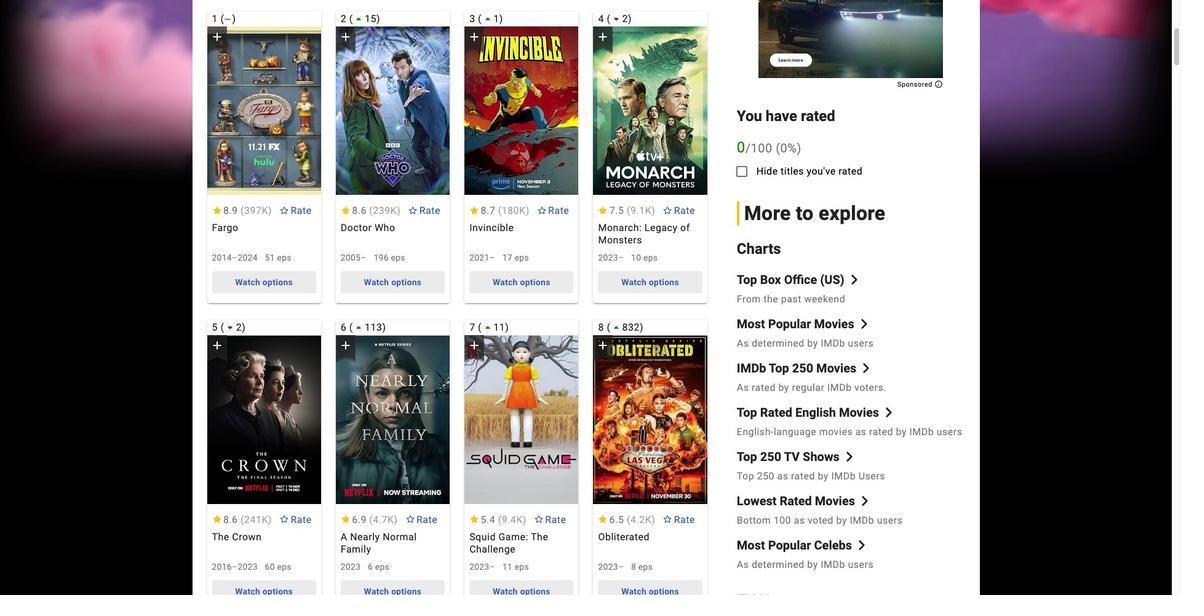 Task type: locate. For each thing, give the bounding box(es) containing it.
arrow drop down image right 5
[[223, 321, 238, 336]]

4 (
[[598, 13, 611, 25]]

(
[[221, 13, 224, 25], [349, 13, 353, 25], [478, 13, 482, 25], [607, 13, 611, 25], [776, 141, 780, 155], [241, 205, 244, 217], [369, 205, 373, 217], [498, 205, 502, 217], [627, 205, 631, 217], [221, 322, 224, 334], [349, 322, 353, 334], [478, 322, 482, 334], [607, 322, 611, 334], [241, 514, 244, 526], [369, 514, 373, 526], [498, 514, 502, 526], [627, 514, 631, 526]]

options down 2005– 196 eps
[[391, 278, 422, 288]]

9.4k
[[502, 514, 523, 526]]

ranking 4 element
[[593, 12, 707, 27]]

2 vertical spatial as
[[737, 560, 749, 571]]

watch for invincible
[[493, 278, 518, 288]]

star inline image left '8.7'
[[470, 206, 479, 214]]

2 vertical spatial as
[[794, 515, 805, 527]]

( for 8 (
[[607, 322, 611, 334]]

( for 7.5 ( 9.1k )
[[627, 205, 631, 217]]

star border inline image up legacy
[[663, 206, 673, 214]]

star border inline image for 8.9 ( 397k )
[[279, 206, 289, 214]]

1 vertical spatial determined
[[752, 560, 805, 571]]

4 watch from the left
[[622, 278, 647, 288]]

star border inline image for 7.5 ( 9.1k )
[[663, 206, 673, 214]]

) inside ranking 4 element
[[628, 13, 632, 25]]

) up invincible link
[[526, 205, 530, 217]]

add image down 3 (
[[467, 30, 482, 44]]

1 vertical spatial 8.6
[[223, 514, 238, 526]]

0 horizontal spatial 8
[[598, 322, 604, 334]]

6 for 6 (
[[341, 322, 347, 334]]

8.6 for 8.6 ( 241k )
[[223, 514, 238, 526]]

star inline image inside imdb rating: 6.5 element
[[598, 516, 608, 523]]

) right 2 (
[[376, 13, 380, 25]]

7 (
[[470, 322, 482, 334]]

movies down weekend
[[814, 317, 854, 332]]

( inside ranking 5 element
[[221, 322, 224, 334]]

0 vertical spatial 8
[[598, 322, 604, 334]]

) right 7 (
[[505, 322, 509, 334]]

star inline image left 5.4
[[470, 516, 479, 523]]

determined for celebs
[[752, 560, 805, 571]]

1 for 1
[[494, 13, 499, 25]]

chevron right inline image inside imdb top 250 movies link
[[862, 364, 871, 374]]

2 horizontal spatial as
[[856, 427, 867, 438]]

star inline image left 7.5 on the top
[[598, 206, 608, 214]]

) inside imdb rating: 8.9 element
[[268, 205, 272, 217]]

3 watch from the left
[[493, 278, 518, 288]]

watch options for monarch: legacy of monsters
[[622, 278, 679, 288]]

star inline image up the crown
[[212, 516, 222, 523]]

the
[[212, 531, 229, 543], [531, 531, 548, 543]]

add image for 8
[[596, 339, 611, 353]]

) right the no rank change icon
[[232, 13, 236, 25]]

) right 5 (
[[242, 322, 246, 334]]

options down "2021– 17 eps"
[[520, 278, 550, 288]]

star inline image left 6.5
[[598, 516, 608, 523]]

0 vertical spatial add image
[[596, 30, 611, 44]]

( inside ranking 7 element
[[478, 322, 482, 334]]

rate button right 239k
[[401, 200, 448, 222]]

star inline image
[[212, 206, 222, 214], [341, 206, 351, 214], [470, 206, 479, 214], [598, 206, 608, 214], [212, 516, 222, 523], [470, 516, 479, 523]]

group containing 2
[[336, 12, 450, 304]]

1 vertical spatial most
[[737, 539, 765, 553]]

add image down 1 ( at the left top
[[209, 30, 224, 44]]

as
[[737, 338, 749, 350], [737, 382, 749, 394], [737, 560, 749, 571]]

moved down 2 in ranking element
[[609, 12, 628, 27], [223, 321, 242, 336]]

chevron right inline image inside lowest rated movies link
[[860, 497, 870, 507]]

rate for 7.5 ( 9.1k )
[[674, 205, 695, 217]]

rated down top 250 as rated by imdb users
[[780, 494, 812, 509]]

3 as from the top
[[737, 560, 749, 571]]

star border inline image for 8.6 ( 241k )
[[279, 516, 289, 523]]

as for most popular celebs
[[737, 560, 749, 571]]

6 for 6 eps
[[368, 562, 373, 572]]

2 horizontal spatial arrow drop up image
[[609, 321, 624, 336]]

add image down 8 (
[[596, 339, 611, 353]]

obliterated
[[598, 531, 650, 543]]

1 popular from the top
[[768, 317, 811, 332]]

( inside imdb rating: 5.4 element
[[498, 514, 502, 526]]

2 star inline image from the left
[[598, 516, 608, 523]]

arrow drop up image
[[352, 12, 366, 27], [480, 321, 495, 336], [609, 321, 624, 336]]

eps right 60
[[277, 562, 291, 572]]

to
[[796, 202, 814, 225]]

1 horizontal spatial chevron right inline image
[[862, 364, 871, 374]]

) right 8 (
[[640, 322, 644, 334]]

options for doctor who
[[391, 278, 422, 288]]

250 up regular
[[792, 361, 813, 376]]

rate button right "4.7k"
[[398, 509, 445, 531]]

9.1k
[[631, 205, 652, 217]]

2 popular from the top
[[768, 539, 811, 553]]

game:
[[499, 531, 528, 543]]

0 vertical spatial determined
[[752, 338, 805, 350]]

2 most from the top
[[737, 539, 765, 553]]

most down 'bottom'
[[737, 539, 765, 553]]

1 vertical spatial rated
[[780, 494, 812, 509]]

( for 8.7 ( 180k )
[[498, 205, 502, 217]]

obliterated link
[[598, 531, 702, 556]]

the right game:
[[531, 531, 548, 543]]

1 as from the top
[[737, 338, 749, 350]]

2 right 5 (
[[236, 322, 242, 334]]

chevron right inline image
[[850, 275, 859, 285], [862, 364, 871, 374]]

rate
[[291, 205, 312, 217], [419, 205, 441, 217], [548, 205, 569, 217], [674, 205, 695, 217], [291, 514, 312, 526], [417, 514, 438, 526], [545, 514, 566, 526], [674, 514, 695, 526]]

star inline image for 8.6 ( 239k )
[[341, 206, 351, 214]]

2 inside ranking 4 element
[[622, 13, 628, 25]]

0 horizontal spatial 8.6
[[223, 514, 238, 526]]

moved down 2 in ranking element for 5 (
[[223, 321, 242, 336]]

3 options from the left
[[520, 278, 550, 288]]

1 horizontal spatial 6
[[368, 562, 373, 572]]

movies
[[819, 427, 853, 438]]

as for most popular movies
[[737, 338, 749, 350]]

imdb rating: 8.6 element
[[341, 204, 401, 219], [212, 513, 272, 528]]

star border inline image right 239k
[[408, 206, 418, 214]]

chevron right inline image for top box office (us)
[[850, 275, 859, 285]]

rate up 'of'
[[674, 205, 695, 217]]

8.6 ( 239k )
[[352, 205, 401, 217]]

1 horizontal spatial arrow drop up image
[[480, 321, 495, 336]]

5
[[212, 322, 218, 334]]

11 right 7 (
[[494, 322, 505, 334]]

rate for 6.5 ( 4.2k )
[[674, 514, 695, 526]]

rate up normal
[[417, 514, 438, 526]]

2014–2024
[[212, 253, 258, 263]]

rate button
[[272, 200, 319, 222], [401, 200, 448, 222], [530, 200, 577, 222], [655, 200, 703, 222], [272, 509, 319, 531], [398, 509, 445, 531], [527, 509, 574, 531], [655, 509, 703, 531]]

determined
[[752, 338, 805, 350], [752, 560, 805, 571]]

chevron right inline image inside most popular movies link
[[859, 320, 869, 329]]

as for top 250 tv shows
[[777, 471, 788, 483]]

1 for 1 (
[[212, 13, 218, 25]]

0 vertical spatial most
[[737, 317, 765, 332]]

2 options from the left
[[391, 278, 422, 288]]

2 watch options button from the left
[[341, 272, 445, 294]]

0 horizontal spatial 2
[[236, 322, 242, 334]]

star inline image inside 'imdb rating: 6.9' 'element'
[[341, 516, 351, 523]]

4.2k
[[631, 514, 652, 526]]

1 watch from the left
[[235, 278, 260, 288]]

rated up language
[[760, 406, 792, 420]]

invincible image
[[465, 27, 579, 195]]

2021– 17 eps
[[470, 253, 529, 263]]

chevron right inline image for most popular movies
[[859, 320, 869, 329]]

8 down obliterated link
[[631, 562, 636, 572]]

popular down from the past weekend
[[768, 317, 811, 332]]

chevron right inline image
[[859, 320, 869, 329], [884, 408, 894, 418], [845, 452, 855, 462], [860, 497, 870, 507], [857, 541, 867, 551]]

star inline image inside imdb rating: 8.9 element
[[212, 206, 222, 214]]

watch options down the 196
[[364, 278, 422, 288]]

squid game: the challenge
[[470, 531, 548, 555]]

imdb rating: 8.7 element
[[470, 204, 530, 219]]

250 for tv
[[760, 450, 781, 465]]

1 most from the top
[[737, 317, 765, 332]]

0 vertical spatial popular
[[768, 317, 811, 332]]

popular
[[768, 317, 811, 332], [768, 539, 811, 553]]

arrow drop up image for 11
[[480, 321, 495, 336]]

star border inline image right 180k
[[537, 206, 547, 214]]

rate for 8.9 ( 397k )
[[291, 205, 312, 217]]

watch options down 10
[[622, 278, 679, 288]]

the left crown
[[212, 531, 229, 543]]

language
[[774, 427, 817, 438]]

1 vertical spatial 6
[[368, 562, 373, 572]]

4
[[598, 13, 604, 25]]

( inside imdb rating: 8.9 element
[[241, 205, 244, 217]]

chevron right inline image up the voters.
[[862, 364, 871, 374]]

hide
[[757, 165, 778, 177]]

8
[[598, 322, 604, 334], [631, 562, 636, 572]]

0 horizontal spatial star inline image
[[341, 516, 351, 523]]

star inline image inside imdb rating: 5.4 element
[[470, 516, 479, 523]]

a nearly normal family image
[[336, 336, 450, 504]]

rate for 5.4 ( 9.4k )
[[545, 514, 566, 526]]

100
[[751, 141, 773, 155], [774, 515, 791, 527]]

from
[[737, 294, 761, 305]]

1 determined from the top
[[752, 338, 805, 350]]

rated down imdb top 250 movies
[[752, 382, 776, 394]]

rate button for 8.9 ( 397k )
[[272, 200, 319, 222]]

star border inline image for 6.5 ( 4.2k )
[[663, 516, 673, 523]]

rate button right 9.4k
[[527, 509, 574, 531]]

8.6 for 8.6 ( 239k )
[[352, 205, 367, 217]]

a nearly normal family
[[341, 531, 417, 555]]

star inline image up doctor
[[341, 206, 351, 214]]

1 1 from the left
[[212, 13, 218, 25]]

6 eps
[[368, 562, 389, 572]]

users
[[859, 471, 885, 483]]

) up game:
[[523, 514, 527, 526]]

11
[[494, 322, 505, 334], [502, 562, 512, 572]]

) inside ranking 6 element
[[382, 322, 386, 334]]

monarch: legacy of monsters link
[[598, 222, 702, 247]]

as down "top 250 tv shows"
[[777, 471, 788, 483]]

0 vertical spatial arrow drop up image
[[480, 12, 495, 27]]

1 inside ranking 3 "element"
[[494, 13, 499, 25]]

rated for top
[[760, 406, 792, 420]]

arrow drop down image
[[609, 12, 624, 27], [223, 321, 238, 336]]

3 watch options from the left
[[493, 278, 550, 288]]

2023– 10 eps
[[598, 253, 658, 263]]

add image down 2 (
[[338, 30, 353, 44]]

most popular movies
[[737, 317, 854, 332]]

( inside ranking 8 'element'
[[607, 322, 611, 334]]

normal
[[383, 531, 417, 543]]

1 vertical spatial as determined by imdb users
[[737, 560, 874, 571]]

8.6
[[352, 205, 367, 217], [223, 514, 238, 526]]

1 vertical spatial 8
[[631, 562, 636, 572]]

most popular movies link
[[737, 317, 869, 332]]

rate button right 397k
[[272, 200, 319, 222]]

) inside 'imdb rating: 6.9' 'element'
[[394, 514, 398, 526]]

1 left the no rank change icon
[[212, 13, 218, 25]]

1 options from the left
[[263, 278, 293, 288]]

as determined by imdb users down most popular movies link
[[737, 338, 874, 350]]

star border inline image
[[279, 206, 289, 214], [663, 206, 673, 214], [279, 516, 289, 523], [663, 516, 673, 523]]

8.9 ( 397k )
[[223, 205, 272, 217]]

) inside imdb rating: 7.5 element
[[652, 205, 655, 217]]

4 watch options button from the left
[[598, 272, 702, 294]]

0 horizontal spatial 1
[[212, 13, 218, 25]]

group containing 4
[[593, 12, 707, 304]]

( inside ranking 6 element
[[349, 322, 353, 334]]

star inline image for 8.6 ( 241k )
[[212, 516, 222, 523]]

squid game: the challenge link
[[470, 531, 574, 556]]

options
[[263, 278, 293, 288], [391, 278, 422, 288], [520, 278, 550, 288], [649, 278, 679, 288]]

1 horizontal spatial arrow drop down image
[[609, 12, 624, 27]]

1 horizontal spatial moved down 2 in ranking element
[[609, 12, 628, 27]]

4 options from the left
[[649, 278, 679, 288]]

) inside imdb rating: 5.4 element
[[523, 514, 527, 526]]

15
[[365, 13, 376, 25]]

monarch:
[[598, 222, 642, 234]]

chevron right inline image for top 250 tv shows
[[845, 452, 855, 462]]

100 right the 0 at the right top
[[751, 141, 773, 155]]

top
[[737, 273, 757, 288], [769, 361, 789, 376], [737, 406, 757, 420], [737, 450, 757, 465], [737, 471, 754, 483]]

8 inside 'element'
[[598, 322, 604, 334]]

star border inline image
[[408, 206, 418, 214], [537, 206, 547, 214], [405, 516, 415, 523], [534, 516, 544, 523]]

0 horizontal spatial add image
[[467, 339, 482, 353]]

1 vertical spatial 250
[[760, 450, 781, 465]]

more to explore
[[744, 202, 886, 225]]

chevron right inline image inside 'top box office (us)' "link"
[[850, 275, 859, 285]]

rated
[[801, 108, 835, 125], [839, 165, 863, 177], [752, 382, 776, 394], [869, 427, 893, 438], [791, 471, 815, 483]]

chevron right inline image inside most popular celebs link
[[857, 541, 867, 551]]

100 down lowest rated movies
[[774, 515, 791, 527]]

8.6 up doctor
[[352, 205, 367, 217]]

imdb rating: 6.9 element
[[341, 513, 398, 528]]

add image
[[209, 30, 224, 44], [338, 30, 353, 44], [467, 30, 482, 44], [209, 339, 224, 353], [338, 339, 353, 353], [596, 339, 611, 353]]

top up from
[[737, 273, 757, 288]]

2 vertical spatial 250
[[757, 471, 775, 483]]

/
[[746, 141, 751, 155]]

popular down bottom 100 as voted by imdb users
[[768, 539, 811, 553]]

0 / 100 ( 0% )
[[737, 139, 802, 156]]

2 1 from the left
[[494, 13, 499, 25]]

( inside 'imdb rating: 6.9' 'element'
[[369, 514, 373, 526]]

6 right 2023
[[368, 562, 373, 572]]

crown
[[232, 531, 262, 543]]

1 vertical spatial add image
[[467, 339, 482, 353]]

0 vertical spatial as
[[737, 338, 749, 350]]

0 horizontal spatial 6
[[341, 322, 347, 334]]

moved down 2 in ranking element for 4 (
[[609, 12, 628, 27]]

invincible link
[[470, 222, 574, 247]]

rate up squid game: the challenge link
[[545, 514, 566, 526]]

arrow drop down image right the 4
[[609, 12, 624, 27]]

group containing 7
[[465, 321, 579, 596]]

( inside ranking 1 element
[[221, 13, 224, 25]]

7.5
[[610, 205, 624, 217]]

250 left "tv"
[[760, 450, 781, 465]]

chevron right inline image for top rated english movies
[[884, 408, 894, 418]]

( for 7 (
[[478, 322, 482, 334]]

0 horizontal spatial arrow drop up image
[[352, 321, 366, 336]]

1 horizontal spatial as
[[794, 515, 805, 527]]

3 watch options button from the left
[[470, 272, 574, 294]]

1 vertical spatial as
[[777, 471, 788, 483]]

0 horizontal spatial as
[[777, 471, 788, 483]]

add image for 4
[[596, 30, 611, 44]]

add image
[[596, 30, 611, 44], [467, 339, 482, 353]]

as determined by imdb users down most popular celebs link
[[737, 560, 874, 571]]

0 horizontal spatial arrow drop up image
[[352, 12, 366, 27]]

watch options button down 10
[[598, 272, 702, 294]]

imdb rating: 8.6 element for who
[[341, 204, 401, 219]]

0 horizontal spatial imdb rating: 8.6 element
[[212, 513, 272, 528]]

2023– for monsters
[[598, 253, 624, 263]]

1 horizontal spatial arrow drop up image
[[480, 12, 495, 27]]

1 watch options from the left
[[235, 278, 293, 288]]

eps right the 196
[[391, 253, 405, 263]]

2023–
[[598, 253, 624, 263], [470, 562, 495, 572], [598, 562, 624, 572]]

241k
[[244, 514, 268, 526]]

watch down 2005– 196 eps
[[364, 278, 389, 288]]

0 vertical spatial rated
[[760, 406, 792, 420]]

star inline image inside imdb rating: 8.7 element
[[470, 206, 479, 214]]

watch options button for monarch: legacy of monsters
[[598, 272, 702, 294]]

rated
[[760, 406, 792, 420], [780, 494, 812, 509]]

0 vertical spatial chevron right inline image
[[850, 275, 859, 285]]

250 up the lowest
[[757, 471, 775, 483]]

arrow drop up image for 113
[[352, 321, 366, 336]]

0 vertical spatial imdb rating: 8.6 element
[[341, 204, 401, 219]]

10
[[631, 253, 641, 263]]

( for 4 (
[[607, 13, 611, 25]]

) up normal
[[394, 514, 398, 526]]

watch options down 51
[[235, 278, 293, 288]]

arrow drop up image
[[480, 12, 495, 27], [352, 321, 366, 336]]

0 horizontal spatial chevron right inline image
[[850, 275, 859, 285]]

) inside ranking 3 "element"
[[499, 13, 503, 25]]

8.6 up the crown
[[223, 514, 238, 526]]

2 as determined by imdb users from the top
[[737, 560, 874, 571]]

top rated english movies link
[[737, 406, 894, 420]]

( inside imdb rating: 7.5 element
[[627, 205, 631, 217]]

chevron right inline image for most popular celebs
[[857, 541, 867, 551]]

0 horizontal spatial moved down 2 in ranking element
[[223, 321, 242, 336]]

2 determined from the top
[[752, 560, 805, 571]]

rate button right 180k
[[530, 200, 577, 222]]

celebs
[[814, 539, 852, 553]]

arrow drop up image for 15
[[352, 12, 366, 27]]

tv
[[784, 450, 800, 465]]

rate up fargo link on the left of the page
[[291, 205, 312, 217]]

rate button for 5.4 ( 9.4k )
[[527, 509, 574, 531]]

group
[[207, 12, 321, 304], [336, 12, 450, 304], [465, 12, 579, 304], [593, 12, 707, 304], [207, 27, 321, 195], [336, 27, 450, 195], [465, 27, 579, 195], [593, 27, 707, 195], [207, 321, 321, 596], [336, 321, 450, 596], [465, 321, 579, 596], [593, 321, 707, 596], [207, 336, 321, 504], [336, 336, 450, 504], [465, 336, 579, 504], [593, 336, 707, 504]]

ranking 8 element
[[593, 321, 707, 336]]

star border inline image for 8.6 ( 239k )
[[408, 206, 418, 214]]

moved down 2 in ranking element right 5
[[223, 321, 242, 336]]

rate up invincible link
[[548, 205, 569, 217]]

8 (
[[598, 322, 611, 334]]

doctor who image
[[336, 27, 450, 195]]

) right 4 (
[[628, 13, 632, 25]]

2 as from the top
[[737, 382, 749, 394]]

rate button for 8.7 ( 180k )
[[530, 200, 577, 222]]

rate button for 8.6 ( 239k )
[[401, 200, 448, 222]]

2023– down monsters
[[598, 253, 624, 263]]

rate button right 9.1k
[[655, 200, 703, 222]]

) right 3 (
[[499, 13, 503, 25]]

rated right you've
[[839, 165, 863, 177]]

2 the from the left
[[531, 531, 548, 543]]

2023– down challenge
[[470, 562, 495, 572]]

1 vertical spatial arrow drop up image
[[352, 321, 366, 336]]

( inside imdb rating: 6.5 element
[[627, 514, 631, 526]]

0 horizontal spatial 100
[[751, 141, 773, 155]]

250
[[792, 361, 813, 376], [760, 450, 781, 465], [757, 471, 775, 483]]

1 vertical spatial moved down 2 in ranking element
[[223, 321, 242, 336]]

0 vertical spatial 11
[[494, 322, 505, 334]]

4 watch options from the left
[[622, 278, 679, 288]]

rate button right 4.2k
[[655, 509, 703, 531]]

squid game: the challenge image
[[465, 336, 579, 504]]

imdb rating: 8.6 element up crown
[[212, 513, 272, 528]]

options for invincible
[[520, 278, 550, 288]]

0 horizontal spatial the
[[212, 531, 229, 543]]

0 vertical spatial 8.6
[[352, 205, 367, 217]]

( for 1 (
[[221, 13, 224, 25]]

1 vertical spatial imdb rating: 8.6 element
[[212, 513, 272, 528]]

0 vertical spatial moved down 2 in ranking element
[[609, 12, 628, 27]]

determined down most popular celebs
[[752, 560, 805, 571]]

1 watch options button from the left
[[212, 272, 316, 294]]

) inside ranking 2 element
[[376, 13, 380, 25]]

1 horizontal spatial imdb rating: 8.6 element
[[341, 204, 401, 219]]

star border inline image up normal
[[405, 516, 415, 523]]

( inside ranking 3 "element"
[[478, 13, 482, 25]]

add image for 1
[[209, 30, 224, 44]]

1 right 3 (
[[494, 13, 499, 25]]

2023– 11 eps
[[470, 562, 529, 572]]

)
[[232, 13, 236, 25], [376, 13, 380, 25], [499, 13, 503, 25], [628, 13, 632, 25], [797, 141, 802, 155], [268, 205, 272, 217], [397, 205, 401, 217], [526, 205, 530, 217], [652, 205, 655, 217], [242, 322, 246, 334], [382, 322, 386, 334], [505, 322, 509, 334], [640, 322, 644, 334], [268, 514, 272, 526], [394, 514, 398, 526], [523, 514, 527, 526], [652, 514, 655, 526]]

watch options button
[[212, 272, 316, 294], [341, 272, 445, 294], [470, 272, 574, 294], [598, 272, 702, 294]]

chevron right inline image inside top 250 tv shows link
[[845, 452, 855, 462]]

1 as determined by imdb users from the top
[[737, 338, 874, 350]]

2 for moved down 2 in ranking element corresponding to 5 (
[[236, 322, 242, 334]]

2 watch from the left
[[364, 278, 389, 288]]

( inside ranking 4 element
[[607, 13, 611, 25]]

voted
[[808, 515, 834, 527]]

1 star inline image from the left
[[341, 516, 351, 523]]

(us)
[[820, 273, 845, 288]]

1 horizontal spatial star inline image
[[598, 516, 608, 523]]

eps
[[277, 253, 291, 263], [391, 253, 405, 263], [515, 253, 529, 263], [644, 253, 658, 263], [277, 562, 291, 572], [375, 562, 389, 572], [515, 562, 529, 572], [639, 562, 653, 572]]

2 watch options from the left
[[364, 278, 422, 288]]

star inline image for 7.5 ( 9.1k )
[[598, 206, 608, 214]]

as
[[856, 427, 867, 438], [777, 471, 788, 483], [794, 515, 805, 527]]

add image down 6 (
[[338, 339, 353, 353]]

top for top 250 tv shows
[[737, 450, 757, 465]]

1
[[212, 13, 218, 25], [494, 13, 499, 25]]

regular
[[792, 382, 825, 394]]

) up 'titles'
[[797, 141, 802, 155]]

( for 5 (
[[221, 322, 224, 334]]

invincible
[[470, 222, 514, 234]]

2 horizontal spatial 2
[[622, 13, 628, 25]]

1 horizontal spatial add image
[[596, 30, 611, 44]]

) inside ranking 1 element
[[232, 13, 236, 25]]

2 inside ranking 5 element
[[236, 322, 242, 334]]

1 vertical spatial as
[[737, 382, 749, 394]]

top up english-
[[737, 406, 757, 420]]

determined down most popular movies
[[752, 338, 805, 350]]

add image down 4 (
[[596, 30, 611, 44]]

0 vertical spatial arrow drop down image
[[609, 12, 624, 27]]

add image for 5
[[209, 339, 224, 353]]

0 horizontal spatial arrow drop down image
[[223, 321, 238, 336]]

1 horizontal spatial the
[[531, 531, 548, 543]]

add image for 2
[[338, 30, 353, 44]]

as down from
[[737, 338, 749, 350]]

rate up doctor who link at the top of page
[[419, 205, 441, 217]]

1 horizontal spatial 2
[[341, 13, 347, 25]]

( inside ranking 2 element
[[349, 13, 353, 25]]

1 vertical spatial chevron right inline image
[[862, 364, 871, 374]]

watch options down "17"
[[493, 278, 550, 288]]

family
[[341, 544, 371, 555]]

rate for 8.6 ( 241k )
[[291, 514, 312, 526]]

8 left moved up 832 in ranking element
[[598, 322, 604, 334]]

rate button for 6.5 ( 4.2k )
[[655, 509, 703, 531]]

1 vertical spatial popular
[[768, 539, 811, 553]]

most for most popular celebs
[[737, 539, 765, 553]]

star inline image left 6.9
[[341, 516, 351, 523]]

1 horizontal spatial 1
[[494, 13, 499, 25]]

0 vertical spatial as determined by imdb users
[[737, 338, 874, 350]]

star inline image inside imdb rating: 7.5 element
[[598, 206, 608, 214]]

1 vertical spatial arrow drop down image
[[223, 321, 238, 336]]

( for 6.9 ( 4.7k )
[[369, 514, 373, 526]]

chevron right inline image inside "top rated english movies" "link"
[[884, 408, 894, 418]]

6.9
[[352, 514, 367, 526]]

( inside imdb rating: 8.7 element
[[498, 205, 502, 217]]

1 horizontal spatial 8.6
[[352, 205, 367, 217]]

1 horizontal spatial 100
[[774, 515, 791, 527]]

top down english-
[[737, 450, 757, 465]]

0 vertical spatial 6
[[341, 322, 347, 334]]

english
[[796, 406, 836, 420]]

star inline image
[[341, 516, 351, 523], [598, 516, 608, 523]]

ranking 5 element
[[207, 321, 321, 336]]

as right movies
[[856, 427, 867, 438]]

watch options button down the 196
[[341, 272, 445, 294]]

rate for 8.6 ( 239k )
[[419, 205, 441, 217]]

watch
[[235, 278, 260, 288], [364, 278, 389, 288], [493, 278, 518, 288], [622, 278, 647, 288]]

past
[[781, 294, 802, 305]]

0 vertical spatial 100
[[751, 141, 773, 155]]



Task type: describe. For each thing, give the bounding box(es) containing it.
8.9
[[223, 205, 238, 217]]

8.7 ( 180k )
[[481, 205, 530, 217]]

rated down top 250 tv shows link
[[791, 471, 815, 483]]

movies up the as rated by regular imdb voters.
[[817, 361, 857, 376]]

239k
[[373, 205, 397, 217]]

doctor who
[[341, 222, 395, 234]]

bottom
[[737, 515, 771, 527]]

) inside ranking 5 element
[[242, 322, 246, 334]]

most for most popular movies
[[737, 317, 765, 332]]

watch options button for fargo
[[212, 272, 316, 294]]

ranking 1 element
[[207, 12, 321, 27]]

0%
[[780, 141, 797, 155]]

squid
[[470, 531, 496, 543]]

the crown link
[[212, 531, 316, 556]]

add image for 3
[[467, 30, 482, 44]]

2005– 196 eps
[[341, 253, 405, 263]]

imdb top 250 movies
[[737, 361, 857, 376]]

popular for movies
[[768, 317, 811, 332]]

moved up 113 in ranking element
[[352, 321, 382, 336]]

ranking 3 element
[[465, 12, 579, 27]]

imdb rating: 5.4 element
[[470, 513, 527, 528]]

4.7k
[[373, 514, 394, 526]]

as rated by regular imdb voters.
[[737, 382, 887, 394]]

5.4 ( 9.4k )
[[481, 514, 527, 526]]

watch options for invincible
[[493, 278, 550, 288]]

moved up 832 in ranking element
[[609, 321, 640, 336]]

star border inline image for 5.4 ( 9.4k )
[[534, 516, 544, 523]]

voters.
[[855, 382, 887, 394]]

eps right "17"
[[515, 253, 529, 263]]

eps right 10
[[644, 253, 658, 263]]

3 (
[[470, 13, 482, 25]]

) inside 0 / 100 ( 0% )
[[797, 141, 802, 155]]

watch for monarch: legacy of monsters
[[622, 278, 647, 288]]

monarch: legacy of monsters
[[598, 222, 690, 246]]

you have rated
[[737, 108, 835, 125]]

group containing 8
[[593, 321, 707, 596]]

checkbox unchecked image
[[734, 164, 749, 179]]

as for imdb top 250 movies
[[737, 382, 749, 394]]

top up the as rated by regular imdb voters.
[[769, 361, 789, 376]]

2 for moved down 2 in ranking element for 4 (
[[622, 13, 628, 25]]

imdb rating: 8.9 element
[[212, 204, 272, 219]]

1 vertical spatial 100
[[774, 515, 791, 527]]

star inline image for 6.9 ( 4.7k )
[[341, 516, 351, 523]]

( for 2 (
[[349, 13, 353, 25]]

fargo image
[[207, 27, 321, 195]]

rated right movies
[[869, 427, 893, 438]]

add image for 6
[[338, 339, 353, 353]]

Hide titles you've rated checkbox
[[727, 157, 757, 186]]

arrow drop up image for 832
[[609, 321, 624, 336]]

no rank change image
[[224, 15, 232, 23]]

the crown
[[212, 531, 262, 543]]

0 vertical spatial as
[[856, 427, 867, 438]]

arrow drop up image for 1
[[480, 12, 495, 27]]

hide titles you've rated
[[757, 165, 863, 177]]

eps down a nearly normal family
[[375, 562, 389, 572]]

) inside ranking 7 element
[[505, 322, 509, 334]]

a nearly normal family link
[[341, 531, 445, 556]]

explore
[[819, 202, 886, 225]]

top box office (us)
[[737, 273, 845, 288]]

monarch: legacy of monsters image
[[593, 27, 707, 195]]

5 (
[[212, 322, 224, 334]]

imdb rating: 7.5 element
[[598, 204, 655, 219]]

6.5
[[610, 514, 624, 526]]

) up doctor who link at the top of page
[[397, 205, 401, 217]]

) inside ranking 8 'element'
[[640, 322, 644, 334]]

chevron right inline image for lowest rated movies
[[860, 497, 870, 507]]

113
[[365, 322, 382, 334]]

lowest
[[737, 494, 777, 509]]

charts
[[737, 240, 781, 258]]

lowest rated movies link
[[737, 494, 870, 509]]

196
[[374, 253, 389, 263]]

180k
[[502, 205, 526, 217]]

fargo link
[[212, 222, 316, 247]]

1 horizontal spatial 8
[[631, 562, 636, 572]]

imdb rating: 6.5 element
[[598, 513, 655, 528]]

top 250 as rated by imdb users
[[737, 471, 885, 483]]

6.5 ( 4.2k )
[[610, 514, 655, 526]]

ranking 7 element
[[465, 321, 579, 336]]

0 vertical spatial 250
[[792, 361, 813, 376]]

2 for (
[[341, 13, 347, 25]]

7
[[470, 322, 475, 334]]

8.6 ( 241k )
[[223, 514, 272, 526]]

titles
[[781, 165, 804, 177]]

1 the from the left
[[212, 531, 229, 543]]

as determined by imdb users for movies
[[737, 338, 874, 350]]

rated for lowest
[[780, 494, 812, 509]]

ranking 2 element
[[336, 12, 450, 27]]

( for 3 (
[[478, 13, 482, 25]]

doctor
[[341, 222, 372, 234]]

no rank change element
[[224, 15, 232, 23]]

17
[[502, 253, 512, 263]]

( for 5.4 ( 9.4k )
[[498, 514, 502, 526]]

100 inside 0 / 100 ( 0% )
[[751, 141, 773, 155]]

watch options for fargo
[[235, 278, 293, 288]]

you
[[737, 108, 762, 125]]

rate button for 7.5 ( 9.1k )
[[655, 200, 703, 222]]

top 250 tv shows link
[[737, 450, 855, 465]]

watch for doctor who
[[364, 278, 389, 288]]

determined for movies
[[752, 338, 805, 350]]

who
[[375, 222, 395, 234]]

rate for 8.7 ( 180k )
[[548, 205, 569, 217]]

eps right 51
[[277, 253, 291, 263]]

2023– 8 eps
[[598, 562, 653, 572]]

0
[[737, 139, 746, 156]]

2021–
[[470, 253, 495, 263]]

imdb rating: 8.6 element for crown
[[212, 513, 272, 528]]

a
[[341, 531, 347, 543]]

legacy
[[645, 222, 678, 234]]

8.7
[[481, 205, 495, 217]]

watch options button for invincible
[[470, 272, 574, 294]]

star inline image for 6.5 ( 4.2k )
[[598, 516, 608, 523]]

( for 8.9 ( 397k )
[[241, 205, 244, 217]]

as determined by imdb users for celebs
[[737, 560, 874, 571]]

arrow drop down image for 4 (
[[609, 12, 624, 27]]

sponsored content section
[[759, 0, 943, 88]]

group containing 6
[[336, 321, 450, 596]]

( for 6.5 ( 4.2k )
[[627, 514, 631, 526]]

add image for 7
[[467, 339, 482, 353]]

bottom 100 as voted by imdb users
[[737, 515, 903, 527]]

rate button for 8.6 ( 241k )
[[272, 509, 319, 531]]

6 (
[[341, 322, 353, 334]]

) inside imdb rating: 8.7 element
[[526, 205, 530, 217]]

top box office (us) link
[[737, 273, 859, 288]]

ranking 6 element
[[336, 321, 450, 336]]

51
[[265, 253, 275, 263]]

english-language movies as rated by imdb users
[[737, 427, 963, 438]]

moved up 15 in ranking element
[[352, 12, 376, 27]]

english-
[[737, 427, 774, 438]]

11 inside ranking 7 element
[[494, 322, 505, 334]]

top for top rated english movies
[[737, 406, 757, 420]]

moved up 11 in ranking element
[[480, 321, 505, 336]]

star border inline image for 8.7 ( 180k )
[[537, 206, 547, 214]]

) up the crown link
[[268, 514, 272, 526]]

the inside squid game: the challenge
[[531, 531, 548, 543]]

doctor who link
[[341, 222, 445, 247]]

star inline image for 8.9 ( 397k )
[[212, 206, 222, 214]]

group containing 1
[[207, 12, 321, 304]]

60 eps
[[265, 562, 291, 572]]

( inside 0 / 100 ( 0% )
[[776, 141, 780, 155]]

1 (
[[212, 13, 224, 25]]

group containing 5
[[207, 321, 321, 596]]

obliterated image
[[593, 336, 707, 504]]

rated right have
[[801, 108, 835, 125]]

options for fargo
[[263, 278, 293, 288]]

2023– for challenge
[[470, 562, 495, 572]]

2005–
[[341, 253, 367, 263]]

top for top 250 as rated by imdb users
[[737, 471, 754, 483]]

box
[[760, 273, 781, 288]]

2023
[[341, 562, 361, 572]]

challenge
[[470, 544, 516, 555]]

51 eps
[[265, 253, 291, 263]]

star inline image for 8.7 ( 180k )
[[470, 206, 479, 214]]

chevron right inline image for imdb top 250 movies
[[862, 364, 871, 374]]

you've
[[807, 165, 836, 177]]

( for 6 (
[[349, 322, 353, 334]]

rate button for 6.9 ( 4.7k )
[[398, 509, 445, 531]]

lowest rated movies
[[737, 494, 855, 509]]

popular for celebs
[[768, 539, 811, 553]]

weekend
[[804, 294, 845, 305]]

) inside imdb rating: 6.5 element
[[652, 514, 655, 526]]

movies up voted
[[815, 494, 855, 509]]

832
[[622, 322, 640, 334]]

rate for 6.9 ( 4.7k )
[[417, 514, 438, 526]]

6.9 ( 4.7k )
[[352, 514, 398, 526]]

2023– down obliterated
[[598, 562, 624, 572]]

most popular celebs link
[[737, 539, 867, 553]]

fargo
[[212, 222, 239, 234]]

imdb top 250 movies link
[[737, 361, 871, 376]]

watch options button for doctor who
[[341, 272, 445, 294]]

moved up 1 in ranking element
[[480, 12, 499, 27]]

1 vertical spatial 11
[[502, 562, 512, 572]]

60
[[265, 562, 275, 572]]

office
[[784, 273, 817, 288]]

options for monarch: legacy of monsters
[[649, 278, 679, 288]]

top 250 tv shows
[[737, 450, 840, 465]]

group containing 3
[[465, 12, 579, 304]]

( for 8.6 ( 239k )
[[369, 205, 373, 217]]

most popular celebs
[[737, 539, 852, 553]]

the crown image
[[207, 336, 321, 504]]

top for top box office (us)
[[737, 273, 757, 288]]

movies up english-language movies as rated by imdb users
[[839, 406, 879, 420]]

eps down squid game: the challenge link
[[515, 562, 529, 572]]

star border inline image for 6.9 ( 4.7k )
[[405, 516, 415, 523]]

eps down obliterated link
[[639, 562, 653, 572]]

as for lowest rated movies
[[794, 515, 805, 527]]

the
[[764, 294, 779, 305]]



Task type: vqa. For each thing, say whether or not it's contained in the screenshot.


